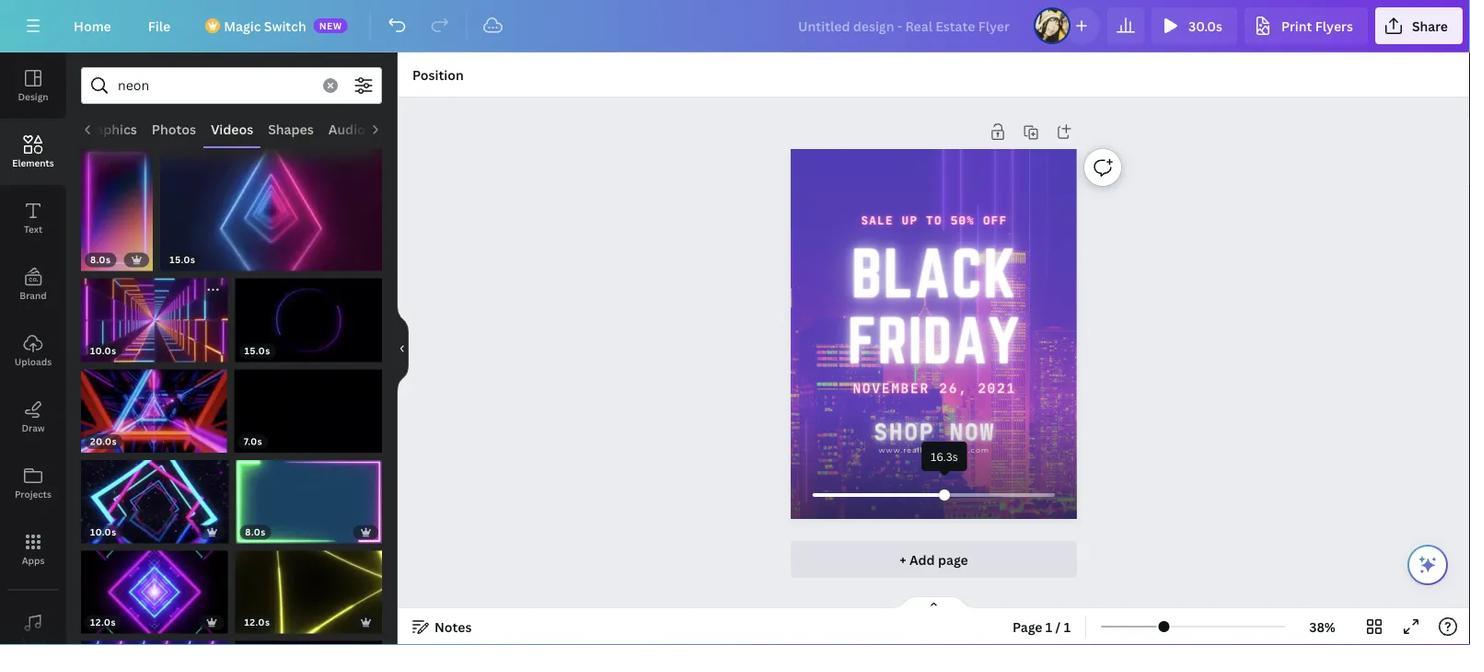 Task type: locate. For each thing, give the bounding box(es) containing it.
audio button
[[321, 111, 372, 146]]

0 vertical spatial 8.0s
[[90, 254, 111, 266]]

1 horizontal spatial group
[[235, 630, 382, 645]]

print
[[1282, 17, 1312, 35]]

1 10.0s from the top
[[90, 345, 117, 357]]

page 1 / 1
[[1013, 618, 1071, 636]]

0 vertical spatial 15.0s
[[170, 254, 196, 266]]

38%
[[1309, 618, 1336, 636]]

1 horizontal spatial 1
[[1064, 618, 1071, 636]]

home
[[74, 17, 111, 35]]

0 horizontal spatial 12.0s group
[[81, 540, 228, 634]]

november
[[853, 380, 930, 396]]

group
[[81, 630, 228, 645], [235, 630, 382, 645]]

frames
[[380, 120, 426, 138]]

26,
[[940, 380, 968, 396]]

10.0s group
[[81, 269, 228, 362], [81, 449, 229, 544]]

1 horizontal spatial 12.0s group
[[235, 540, 382, 634]]

1
[[1046, 618, 1053, 636], [1064, 618, 1071, 636]]

photos
[[151, 120, 196, 138]]

magic switch
[[224, 17, 306, 35]]

brand
[[20, 289, 47, 302]]

show pages image
[[890, 596, 978, 610]]

apps
[[22, 554, 45, 567]]

30.0s
[[1189, 17, 1223, 35]]

10.0s right apps button
[[90, 526, 117, 539]]

12.0s
[[90, 616, 116, 629], [244, 616, 270, 629]]

share
[[1412, 17, 1448, 35]]

0 vertical spatial 8.0s group
[[81, 134, 153, 271]]

brand button
[[0, 251, 66, 318]]

0 vertical spatial 10.0s
[[90, 345, 117, 357]]

graphics
[[81, 120, 137, 138]]

12.0s for first the 12.0s group
[[90, 616, 116, 629]]

uploads
[[15, 355, 52, 368]]

1 horizontal spatial 8.0s
[[245, 526, 266, 539]]

8.0s group
[[81, 134, 153, 271], [236, 449, 382, 544]]

Search elements search field
[[118, 68, 312, 103]]

projects
[[15, 488, 52, 500]]

add
[[910, 551, 935, 569]]

0 horizontal spatial 8.0s group
[[81, 134, 153, 271]]

1 horizontal spatial 15.0s
[[244, 345, 270, 357]]

1 vertical spatial 15.0s
[[244, 345, 270, 357]]

/
[[1056, 618, 1061, 636]]

20.0s
[[90, 436, 117, 448]]

0 horizontal spatial 8.0s
[[90, 254, 111, 266]]

8.0s group down "7.0s"
[[236, 449, 382, 544]]

text
[[24, 223, 42, 235]]

1 right /
[[1064, 618, 1071, 636]]

apps button
[[0, 517, 66, 583]]

12.0s group
[[81, 540, 228, 634], [235, 540, 382, 634]]

0 horizontal spatial 1
[[1046, 618, 1053, 636]]

1 vertical spatial 10.0s
[[90, 526, 117, 539]]

10.0s right uploads button
[[90, 345, 117, 357]]

10.0s
[[90, 345, 117, 357], [90, 526, 117, 539]]

8.0s group right text button
[[81, 134, 153, 271]]

15.0s
[[170, 254, 196, 266], [244, 345, 270, 357]]

videos
[[210, 120, 253, 138]]

graphics button
[[73, 111, 144, 146]]

0 vertical spatial 10.0s group
[[81, 269, 228, 362]]

black
[[852, 236, 1018, 309]]

videos button
[[203, 111, 260, 146]]

shop
[[874, 418, 935, 446]]

0 horizontal spatial 12.0s
[[90, 616, 116, 629]]

new
[[319, 19, 342, 32]]

canva assistant image
[[1417, 554, 1439, 576]]

1 horizontal spatial 8.0s group
[[236, 449, 382, 544]]

0 horizontal spatial group
[[81, 630, 228, 645]]

main menu bar
[[0, 0, 1470, 52]]

1 vertical spatial 10.0s group
[[81, 449, 229, 544]]

15.0s group
[[160, 134, 382, 271], [235, 268, 382, 362]]

1 12.0s from the left
[[90, 616, 116, 629]]

8.0s right the brand button
[[90, 254, 111, 266]]

1 left /
[[1046, 618, 1053, 636]]

Design title text field
[[784, 7, 1026, 44]]

12.0s for 1st the 12.0s group from the right
[[244, 616, 270, 629]]

draw
[[22, 422, 45, 434]]

print flyers
[[1282, 17, 1353, 35]]

2 12.0s from the left
[[244, 616, 270, 629]]

www.reallygreatsite.com
[[879, 446, 990, 455]]

0 horizontal spatial 15.0s
[[170, 254, 196, 266]]

2 10.0s group from the top
[[81, 449, 229, 544]]

page
[[1013, 618, 1043, 636]]

8.0s
[[90, 254, 111, 266], [245, 526, 266, 539]]

1 horizontal spatial 12.0s
[[244, 616, 270, 629]]

1 vertical spatial 8.0s group
[[236, 449, 382, 544]]

8.0s down "7.0s"
[[245, 526, 266, 539]]



Task type: describe. For each thing, give the bounding box(es) containing it.
50%
[[951, 214, 975, 227]]

draw button
[[0, 384, 66, 450]]

2 10.0s from the top
[[90, 526, 117, 539]]

magic
[[224, 17, 261, 35]]

1 12.0s group from the left
[[81, 540, 228, 634]]

position button
[[405, 60, 471, 89]]

2021
[[978, 380, 1017, 396]]

design
[[18, 90, 48, 103]]

november 26, 2021
[[853, 380, 1017, 396]]

notes button
[[405, 612, 479, 642]]

20.0s group
[[81, 359, 227, 453]]

15.0s for second 10.0s group from the bottom of the page
[[244, 345, 270, 357]]

+ add page
[[900, 551, 968, 569]]

sale
[[861, 214, 894, 227]]

switch
[[264, 17, 306, 35]]

1 vertical spatial 8.0s
[[245, 526, 266, 539]]

share button
[[1375, 7, 1463, 44]]

7.0s
[[244, 436, 263, 448]]

print flyers button
[[1245, 7, 1368, 44]]

flyers
[[1315, 17, 1353, 35]]

1 10.0s group from the top
[[81, 269, 228, 362]]

friday
[[848, 306, 1021, 375]]

file button
[[133, 7, 185, 44]]

home link
[[59, 7, 126, 44]]

2 group from the left
[[235, 630, 382, 645]]

elements
[[12, 157, 54, 169]]

to
[[927, 214, 943, 227]]

shapes button
[[260, 111, 321, 146]]

hide image
[[397, 305, 409, 393]]

+ add page button
[[791, 541, 1077, 578]]

uploads button
[[0, 318, 66, 384]]

2 1 from the left
[[1064, 618, 1071, 636]]

page
[[938, 551, 968, 569]]

projects button
[[0, 450, 66, 517]]

photos button
[[144, 111, 203, 146]]

sale up to 50% off
[[861, 214, 1008, 227]]

text button
[[0, 185, 66, 251]]

off
[[984, 214, 1008, 227]]

up
[[902, 214, 918, 227]]

1 1 from the left
[[1046, 618, 1053, 636]]

frames button
[[372, 111, 433, 146]]

7.0s group
[[235, 359, 382, 453]]

shop now
[[874, 418, 995, 446]]

elements button
[[0, 119, 66, 185]]

2 12.0s group from the left
[[235, 540, 382, 634]]

30.0s button
[[1152, 7, 1237, 44]]

notes
[[435, 618, 472, 636]]

now
[[950, 418, 995, 446]]

side panel tab list
[[0, 52, 66, 645]]

Seek bar range field
[[791, 471, 1077, 519]]

+
[[900, 551, 907, 569]]

shapes
[[268, 120, 313, 138]]

15.0s for the top 8.0s group
[[170, 254, 196, 266]]

1 group from the left
[[81, 630, 228, 645]]

38% button
[[1293, 612, 1352, 642]]

position
[[412, 66, 464, 83]]

audio
[[328, 120, 365, 138]]

file
[[148, 17, 171, 35]]

design button
[[0, 52, 66, 119]]



Task type: vqa. For each thing, say whether or not it's contained in the screenshot.
your
no



